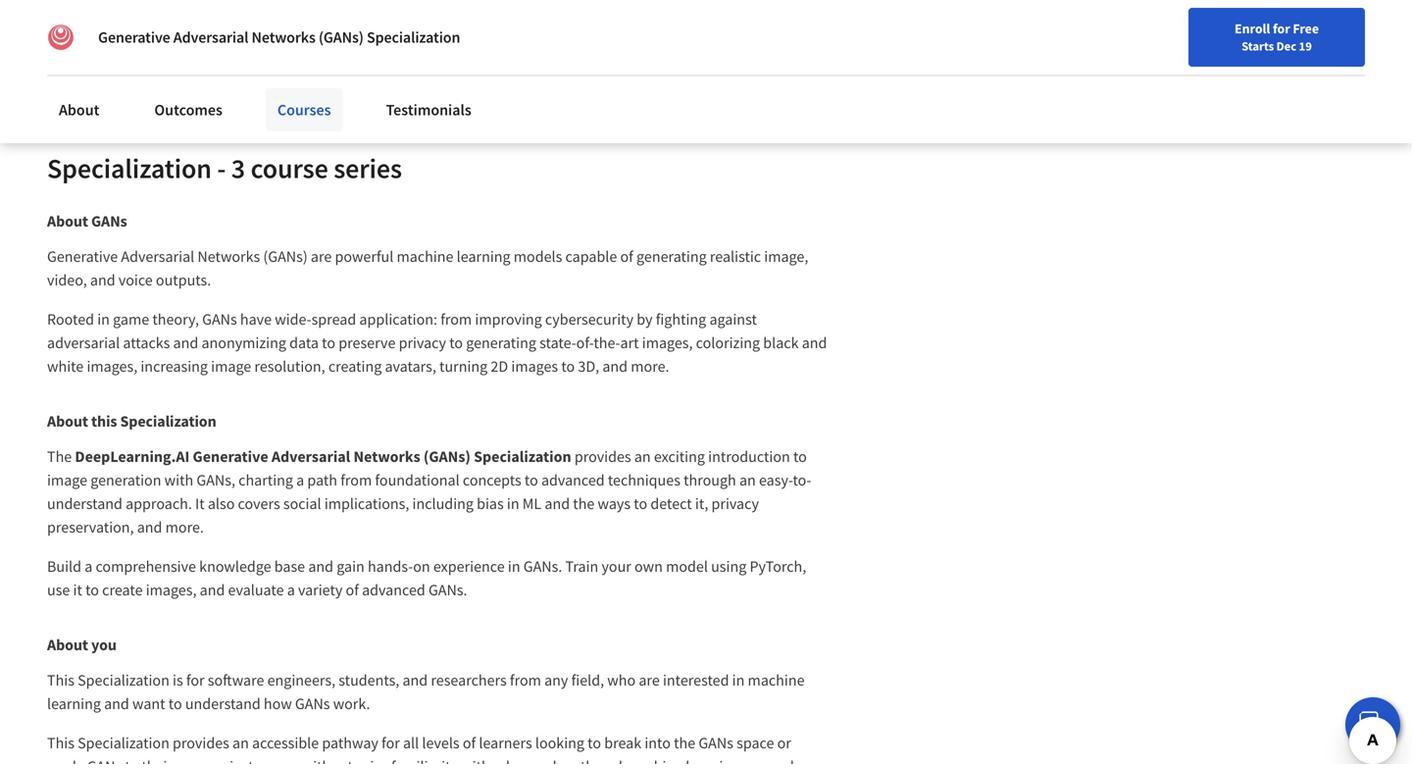 Task type: locate. For each thing, give the bounding box(es) containing it.
2 vertical spatial machine
[[626, 757, 683, 764]]

a right build
[[85, 557, 93, 576]]

courses link
[[266, 88, 343, 131]]

build
[[47, 557, 81, 576]]

it,
[[696, 494, 709, 514]]

images, inside build a comprehensive knowledge base and gain hands-on experience in gans. train your own model using pytorch, use it to create images, and evaluate a variety of advanced gans.
[[146, 580, 197, 600]]

review
[[404, 29, 448, 49]]

1 vertical spatial from
[[341, 470, 372, 490]]

0 horizontal spatial gans.
[[429, 580, 468, 600]]

(gans) inside generative adversarial networks (gans) are powerful machine learning models capable of generating realistic image, video, and voice outputs.
[[263, 247, 308, 266]]

gans up the "voice"
[[91, 211, 127, 231]]

on left experience
[[413, 557, 430, 576]]

0 vertical spatial more.
[[631, 357, 670, 376]]

1 this from the top
[[47, 671, 74, 690]]

networks inside generative adversarial networks (gans) are powerful machine learning models capable of generating realistic image, video, and voice outputs.
[[198, 247, 260, 266]]

understand up preservation,
[[47, 494, 123, 514]]

2 horizontal spatial a
[[296, 470, 304, 490]]

1 horizontal spatial your
[[602, 557, 632, 576]]

advanced inside build a comprehensive knowledge base and gain hands-on experience in gans. train your own model using pytorch, use it to create images, and evaluate a variety of advanced gans.
[[362, 580, 426, 600]]

1 vertical spatial own
[[176, 757, 204, 764]]

generating up 2d on the left top
[[466, 333, 537, 353]]

about down share
[[59, 100, 99, 120]]

for left all
[[382, 733, 400, 753]]

1 vertical spatial (gans)
[[263, 247, 308, 266]]

and down theory,
[[173, 333, 198, 353]]

learning inside generative adversarial networks (gans) are powerful machine learning models capable of generating realistic image, video, and voice outputs.
[[457, 247, 511, 266]]

gans. down experience
[[429, 580, 468, 600]]

realistic
[[710, 247, 762, 266]]

gans. left train
[[524, 557, 563, 576]]

researchers
[[431, 671, 507, 690]]

about inside about link
[[59, 100, 99, 120]]

0 vertical spatial of
[[621, 247, 634, 266]]

and down 'approach.'
[[137, 518, 162, 537]]

build a comprehensive knowledge base and gain hands-on experience in gans. train your own model using pytorch, use it to create images, and evaluate a variety of advanced gans.
[[47, 557, 810, 600]]

familiarity
[[391, 757, 458, 764]]

generative adversarial networks (gans) specialization
[[98, 27, 461, 47]]

0 vertical spatial it
[[122, 29, 131, 49]]

generating
[[637, 247, 707, 266], [466, 333, 537, 353]]

of
[[621, 247, 634, 266], [346, 580, 359, 600], [463, 733, 476, 753]]

1 vertical spatial more.
[[165, 518, 204, 537]]

about for about this specialization
[[47, 412, 88, 431]]

1 vertical spatial adversarial
[[121, 247, 194, 266]]

this inside this specialization is for software engineers, students, and researchers from any field, who are interested in machine learning and want to understand how gans work.
[[47, 671, 74, 690]]

the deeplearning.ai generative adversarial networks (gans) specialization
[[47, 447, 572, 467]]

and right ml
[[545, 494, 570, 514]]

0 vertical spatial machine
[[397, 247, 454, 266]]

0 horizontal spatial on
[[134, 29, 151, 49]]

learning inside this specialization provides an accessible pathway for all levels of learners looking to break into the gans space or apply gans to their own projects, even without prior familiarity with advanced math and machine learning research.
[[686, 757, 740, 764]]

for inside this specialization provides an accessible pathway for all levels of learners looking to break into the gans space or apply gans to their own projects, even without prior familiarity with advanced math and machine learning research.
[[382, 733, 400, 753]]

about up the
[[47, 412, 88, 431]]

1 vertical spatial the
[[674, 733, 696, 753]]

0 horizontal spatial image
[[47, 470, 87, 490]]

preserve
[[339, 333, 396, 353]]

1 horizontal spatial social
[[283, 494, 321, 514]]

1 horizontal spatial generating
[[637, 247, 707, 266]]

image inside the provides an exciting introduction to image generation with gans, charting a path from foundational concepts to advanced techniques through an easy-to- understand approach. it also covers social implications, including bias in ml and the ways to detect it, privacy preservation, and more.
[[47, 470, 87, 490]]

1 vertical spatial of
[[346, 580, 359, 600]]

and inside generative adversarial networks (gans) are powerful machine learning models capable of generating realistic image, video, and voice outputs.
[[90, 270, 115, 290]]

0 horizontal spatial it
[[73, 580, 82, 600]]

networks
[[252, 27, 316, 47], [198, 247, 260, 266], [354, 447, 421, 467]]

own inside this specialization provides an accessible pathway for all levels of learners looking to break into the gans space or apply gans to their own projects, even without prior familiarity with advanced math and machine learning research.
[[176, 757, 204, 764]]

specialization up want
[[78, 671, 170, 690]]

1 vertical spatial are
[[639, 671, 660, 690]]

about this specialization
[[47, 412, 216, 431]]

1 vertical spatial on
[[413, 557, 430, 576]]

from
[[441, 310, 472, 329], [341, 470, 372, 490], [510, 671, 542, 690]]

0 horizontal spatial understand
[[47, 494, 123, 514]]

privacy
[[399, 333, 446, 353], [712, 494, 759, 514]]

hands-
[[368, 557, 413, 576]]

1 vertical spatial learning
[[47, 694, 101, 714]]

on right share
[[134, 29, 151, 49]]

of inside build a comprehensive knowledge base and gain hands-on experience in gans. train your own model using pytorch, use it to create images, and evaluate a variety of advanced gans.
[[346, 580, 359, 600]]

to down techniques
[[634, 494, 648, 514]]

outputs.
[[156, 270, 211, 290]]

it
[[122, 29, 131, 49], [73, 580, 82, 600]]

0 vertical spatial own
[[635, 557, 663, 576]]

the
[[573, 494, 595, 514], [674, 733, 696, 753]]

machine inside this specialization provides an accessible pathway for all levels of learners looking to break into the gans space or apply gans to their own projects, even without prior familiarity with advanced math and machine learning research.
[[626, 757, 683, 764]]

1 horizontal spatial from
[[441, 310, 472, 329]]

0 vertical spatial learning
[[457, 247, 511, 266]]

of right the levels
[[463, 733, 476, 753]]

1 horizontal spatial image
[[211, 357, 251, 376]]

all
[[403, 733, 419, 753]]

from up turning
[[441, 310, 472, 329]]

learners
[[479, 733, 532, 753]]

1 horizontal spatial understand
[[185, 694, 261, 714]]

and left the "voice"
[[90, 270, 115, 290]]

2 vertical spatial for
[[382, 733, 400, 753]]

gans
[[91, 211, 127, 231], [202, 310, 237, 329], [295, 694, 330, 714], [699, 733, 734, 753], [87, 757, 122, 764]]

1 horizontal spatial more.
[[631, 357, 670, 376]]

images, down adversarial
[[87, 357, 138, 376]]

this up apply
[[47, 733, 74, 753]]

chat with us image
[[1358, 709, 1389, 741]]

0 horizontal spatial an
[[233, 733, 249, 753]]

generative up video,
[[47, 247, 118, 266]]

networks for are
[[198, 247, 260, 266]]

resolution,
[[255, 357, 325, 376]]

images, down fighting
[[642, 333, 693, 353]]

1 vertical spatial social
[[283, 494, 321, 514]]

0 horizontal spatial generating
[[466, 333, 537, 353]]

an up projects,
[[233, 733, 249, 753]]

and up variety
[[308, 557, 334, 576]]

without
[[302, 757, 353, 764]]

a
[[296, 470, 304, 490], [85, 557, 93, 576], [287, 580, 295, 600]]

1 vertical spatial this
[[47, 733, 74, 753]]

model
[[666, 557, 708, 576]]

through
[[684, 470, 737, 490]]

are left powerful at the left top
[[311, 247, 332, 266]]

1 horizontal spatial the
[[674, 733, 696, 753]]

a inside the provides an exciting introduction to image generation with gans, charting a path from foundational concepts to advanced techniques through an easy-to- understand approach. it also covers social implications, including bias in ml and the ways to detect it, privacy preservation, and more.
[[296, 470, 304, 490]]

generative for generative adversarial networks (gans) are powerful machine learning models capable of generating realistic image, video, and voice outputs.
[[47, 247, 118, 266]]

0 vertical spatial an
[[635, 447, 651, 467]]

0 horizontal spatial own
[[176, 757, 204, 764]]

advanced
[[542, 470, 605, 490], [362, 580, 426, 600], [493, 757, 557, 764]]

in inside "rooted in game theory, gans have wide-spread application: from improving cybersecurity by fighting against adversarial attacks and anonymizing data to preserve privacy to generating state-of-the-art images, colorizing black and white images, increasing image resolution, creating avatars, turning 2d images to 3d, and more."
[[97, 310, 110, 329]]

0 vertical spatial with
[[165, 470, 194, 490]]

image down the
[[47, 470, 87, 490]]

more. down it
[[165, 518, 204, 537]]

1 vertical spatial networks
[[198, 247, 260, 266]]

to down the 'spread'
[[322, 333, 336, 353]]

generative right 'deeplearning.ai' image
[[98, 27, 170, 47]]

a left path at the bottom of the page
[[296, 470, 304, 490]]

social left "media"
[[154, 29, 192, 49]]

0 horizontal spatial of
[[346, 580, 359, 600]]

image,
[[765, 247, 809, 266]]

deeplearning.ai image
[[47, 24, 75, 51]]

with down learners
[[461, 757, 490, 764]]

experience
[[434, 557, 505, 576]]

specialization
[[367, 27, 461, 47], [47, 151, 212, 185], [120, 412, 216, 431], [474, 447, 572, 467], [78, 671, 170, 690], [78, 733, 170, 753]]

2 vertical spatial from
[[510, 671, 542, 690]]

from left any
[[510, 671, 542, 690]]

specialization up about gans
[[47, 151, 212, 185]]

software
[[208, 671, 264, 690]]

for up the dec
[[1274, 20, 1291, 37]]

0 vertical spatial privacy
[[399, 333, 446, 353]]

it right use
[[73, 580, 82, 600]]

to left create
[[85, 580, 99, 600]]

learning up apply
[[47, 694, 101, 714]]

(gans)
[[319, 27, 364, 47], [263, 247, 308, 266], [424, 447, 471, 467]]

2 horizontal spatial of
[[621, 247, 634, 266]]

advanced up ml
[[542, 470, 605, 490]]

1 vertical spatial image
[[47, 470, 87, 490]]

turning
[[440, 357, 488, 376]]

gans up 'anonymizing'
[[202, 310, 237, 329]]

the left ways
[[573, 494, 595, 514]]

the inside this specialization provides an accessible pathway for all levels of learners looking to break into the gans space or apply gans to their own projects, even without prior familiarity with advanced math and machine learning research.
[[674, 733, 696, 753]]

1 horizontal spatial on
[[413, 557, 430, 576]]

understand inside the provides an exciting introduction to image generation with gans, charting a path from foundational concepts to advanced techniques through an easy-to- understand approach. it also covers social implications, including bias in ml and the ways to detect it, privacy preservation, and more.
[[47, 494, 123, 514]]

advanced inside the provides an exciting introduction to image generation with gans, charting a path from foundational concepts to advanced techniques through an easy-to- understand approach. it also covers social implications, including bias in ml and the ways to detect it, privacy preservation, and more.
[[542, 470, 605, 490]]

provides up projects,
[[173, 733, 229, 753]]

looking
[[536, 733, 585, 753]]

path
[[308, 470, 338, 490]]

0 vertical spatial gans.
[[524, 557, 563, 576]]

this
[[47, 671, 74, 690], [47, 733, 74, 753]]

it right share
[[122, 29, 131, 49]]

privacy inside "rooted in game theory, gans have wide-spread application: from improving cybersecurity by fighting against adversarial attacks and anonymizing data to preserve privacy to generating state-of-the-art images, colorizing black and white images, increasing image resolution, creating avatars, turning 2d images to 3d, and more."
[[399, 333, 446, 353]]

your right train
[[602, 557, 632, 576]]

(gans) up foundational
[[424, 447, 471, 467]]

bias
[[477, 494, 504, 514]]

a down base
[[287, 580, 295, 600]]

with up 'approach.'
[[165, 470, 194, 490]]

adversarial for generative adversarial networks (gans) specialization
[[173, 27, 249, 47]]

2 horizontal spatial learning
[[686, 757, 740, 764]]

in right interested
[[733, 671, 745, 690]]

0 horizontal spatial are
[[311, 247, 332, 266]]

from inside "rooted in game theory, gans have wide-spread application: from improving cybersecurity by fighting against adversarial attacks and anonymizing data to preserve privacy to generating state-of-the-art images, colorizing black and white images, increasing image resolution, creating avatars, turning 2d images to 3d, and more."
[[441, 310, 472, 329]]

social down path at the bottom of the page
[[283, 494, 321, 514]]

for inside this specialization is for software engineers, students, and researchers from any field, who are interested in machine learning and want to understand how gans work.
[[186, 671, 205, 690]]

generative inside generative adversarial networks (gans) are powerful machine learning models capable of generating realistic image, video, and voice outputs.
[[47, 247, 118, 266]]

preservation,
[[47, 518, 134, 537]]

networks up outputs.
[[198, 247, 260, 266]]

base
[[275, 557, 305, 576]]

1 vertical spatial it
[[73, 580, 82, 600]]

an down introduction
[[740, 470, 756, 490]]

social
[[154, 29, 192, 49], [283, 494, 321, 514]]

adversarial inside generative adversarial networks (gans) are powerful machine learning models capable of generating realistic image, video, and voice outputs.
[[121, 247, 194, 266]]

of down gain
[[346, 580, 359, 600]]

(gans) up courses
[[319, 27, 364, 47]]

2 vertical spatial generative
[[193, 447, 268, 467]]

0 horizontal spatial from
[[341, 470, 372, 490]]

1 vertical spatial images,
[[87, 357, 138, 376]]

2 horizontal spatial an
[[740, 470, 756, 490]]

about for about you
[[47, 635, 88, 655]]

this for this specialization is for software engineers, students, and researchers from any field, who are interested in machine learning and want to understand how gans work.
[[47, 671, 74, 690]]

are inside generative adversarial networks (gans) are powerful machine learning models capable of generating realistic image, video, and voice outputs.
[[311, 247, 332, 266]]

introduction
[[709, 447, 791, 467]]

and down knowledge
[[200, 580, 225, 600]]

2 vertical spatial an
[[233, 733, 249, 753]]

specialization up their
[[78, 733, 170, 753]]

attacks
[[123, 333, 170, 353]]

advanced down hands-
[[362, 580, 426, 600]]

more. down art
[[631, 357, 670, 376]]

and right "media"
[[240, 29, 265, 49]]

your inside build a comprehensive knowledge base and gain hands-on experience in gans. train your own model using pytorch, use it to create images, and evaluate a variety of advanced gans.
[[602, 557, 632, 576]]

gans down engineers,
[[295, 694, 330, 714]]

None search field
[[280, 12, 603, 52]]

1 horizontal spatial own
[[635, 557, 663, 576]]

outcomes link
[[143, 88, 234, 131]]

1 horizontal spatial privacy
[[712, 494, 759, 514]]

(gans) for are
[[263, 247, 308, 266]]

2 horizontal spatial from
[[510, 671, 542, 690]]

1 horizontal spatial are
[[639, 671, 660, 690]]

0 vertical spatial a
[[296, 470, 304, 490]]

adversarial for generative adversarial networks (gans) are powerful machine learning models capable of generating realistic image, video, and voice outputs.
[[121, 247, 194, 266]]

gans inside "rooted in game theory, gans have wide-spread application: from improving cybersecurity by fighting against adversarial attacks and anonymizing data to preserve privacy to generating state-of-the-art images, colorizing black and white images, increasing image resolution, creating avatars, turning 2d images to 3d, and more."
[[202, 310, 237, 329]]

own left the model
[[635, 557, 663, 576]]

and
[[240, 29, 265, 49], [90, 270, 115, 290], [173, 333, 198, 353], [802, 333, 828, 353], [603, 357, 628, 376], [545, 494, 570, 514], [137, 518, 162, 537], [308, 557, 334, 576], [200, 580, 225, 600], [403, 671, 428, 690], [104, 694, 129, 714], [598, 757, 623, 764]]

courses
[[278, 100, 331, 120]]

own inside build a comprehensive knowledge base and gain hands-on experience in gans. train your own model using pytorch, use it to create images, and evaluate a variety of advanced gans.
[[635, 557, 663, 576]]

an up techniques
[[635, 447, 651, 467]]

this for this specialization provides an accessible pathway for all levels of learners looking to break into the gans space or apply gans to their own projects, even without prior familiarity with advanced math and machine learning research.
[[47, 733, 74, 753]]

0 horizontal spatial privacy
[[399, 333, 446, 353]]

generating inside "rooted in game theory, gans have wide-spread application: from improving cybersecurity by fighting against adversarial attacks and anonymizing data to preserve privacy to generating state-of-the-art images, colorizing black and white images, increasing image resolution, creating avatars, turning 2d images to 3d, and more."
[[466, 333, 537, 353]]

the inside the provides an exciting introduction to image generation with gans, charting a path from foundational concepts to advanced techniques through an easy-to- understand approach. it also covers social implications, including bias in ml and the ways to detect it, privacy preservation, and more.
[[573, 494, 595, 514]]

about up video,
[[47, 211, 88, 231]]

provides
[[575, 447, 632, 467], [173, 733, 229, 753]]

1 vertical spatial your
[[602, 557, 632, 576]]

1 vertical spatial machine
[[748, 671, 805, 690]]

1 vertical spatial with
[[461, 757, 490, 764]]

2 vertical spatial advanced
[[493, 757, 557, 764]]

the
[[47, 447, 72, 467]]

for right is
[[186, 671, 205, 690]]

specialization up testimonials link
[[367, 27, 461, 47]]

2 horizontal spatial images,
[[642, 333, 693, 353]]

1 vertical spatial privacy
[[712, 494, 759, 514]]

to inside this specialization is for software engineers, students, and researchers from any field, who are interested in machine learning and want to understand how gans work.
[[169, 694, 182, 714]]

menu item
[[1057, 20, 1184, 83]]

0 horizontal spatial a
[[85, 557, 93, 576]]

spread
[[312, 310, 356, 329]]

generating up fighting
[[637, 247, 707, 266]]

learning down space
[[686, 757, 740, 764]]

0 horizontal spatial more.
[[165, 518, 204, 537]]

1 vertical spatial generating
[[466, 333, 537, 353]]

adversarial up the "voice"
[[121, 247, 194, 266]]

0 horizontal spatial machine
[[397, 247, 454, 266]]

(gans) up wide-
[[263, 247, 308, 266]]

0 horizontal spatial images,
[[87, 357, 138, 376]]

specialization inside this specialization is for software engineers, students, and researchers from any field, who are interested in machine learning and want to understand how gans work.
[[78, 671, 170, 690]]

learning left models
[[457, 247, 511, 266]]

1 horizontal spatial (gans)
[[319, 27, 364, 47]]

theory,
[[152, 310, 199, 329]]

this inside this specialization provides an accessible pathway for all levels of learners looking to break into the gans space or apply gans to their own projects, even without prior familiarity with advanced math and machine learning research.
[[47, 733, 74, 753]]

0 vertical spatial adversarial
[[173, 27, 249, 47]]

0 vertical spatial are
[[311, 247, 332, 266]]

understand down software
[[185, 694, 261, 714]]

in right experience
[[508, 557, 521, 576]]

more. inside the provides an exciting introduction to image generation with gans, charting a path from foundational concepts to advanced techniques through an easy-to- understand approach. it also covers social implications, including bias in ml and the ways to detect it, privacy preservation, and more.
[[165, 518, 204, 537]]

image down 'anonymizing'
[[211, 357, 251, 376]]

of right capable
[[621, 247, 634, 266]]

about for about
[[59, 100, 99, 120]]

1 horizontal spatial provides
[[575, 447, 632, 467]]

about
[[59, 100, 99, 120], [47, 211, 88, 231], [47, 412, 88, 431], [47, 635, 88, 655]]

generative up gans, in the left of the page
[[193, 447, 268, 467]]

2 vertical spatial learning
[[686, 757, 740, 764]]

from for application:
[[441, 310, 472, 329]]

in left game
[[97, 310, 110, 329]]

0 horizontal spatial with
[[165, 470, 194, 490]]

math
[[560, 757, 595, 764]]

images, down comprehensive
[[146, 580, 197, 600]]

and down break
[[598, 757, 623, 764]]

this down about you
[[47, 671, 74, 690]]

0 vertical spatial this
[[47, 671, 74, 690]]

0 horizontal spatial the
[[573, 494, 595, 514]]

0 vertical spatial from
[[441, 310, 472, 329]]

easy-
[[759, 470, 793, 490]]

1 horizontal spatial machine
[[626, 757, 683, 764]]

coursera career certificate image
[[995, 0, 1322, 108]]

0 vertical spatial the
[[573, 494, 595, 514]]

gans left space
[[699, 733, 734, 753]]

1 horizontal spatial learning
[[457, 247, 511, 266]]

1 horizontal spatial with
[[461, 757, 490, 764]]

in left ml
[[507, 494, 520, 514]]

0 horizontal spatial learning
[[47, 694, 101, 714]]

provides up techniques
[[575, 447, 632, 467]]

machine right powerful at the left top
[[397, 247, 454, 266]]

machine up or
[[748, 671, 805, 690]]

from inside this specialization is for software engineers, students, and researchers from any field, who are interested in machine learning and want to understand how gans work.
[[510, 671, 542, 690]]

field,
[[572, 671, 605, 690]]

improving
[[475, 310, 542, 329]]

2 this from the top
[[47, 733, 74, 753]]

their
[[142, 757, 173, 764]]

0 vertical spatial generative
[[98, 27, 170, 47]]

generating inside generative adversarial networks (gans) are powerful machine learning models capable of generating realistic image, video, and voice outputs.
[[637, 247, 707, 266]]

0 vertical spatial image
[[211, 357, 251, 376]]

covers
[[238, 494, 280, 514]]

networks right "media"
[[252, 27, 316, 47]]

0 horizontal spatial social
[[154, 29, 192, 49]]

the right into
[[674, 733, 696, 753]]

1 horizontal spatial a
[[287, 580, 295, 600]]

1 horizontal spatial images,
[[146, 580, 197, 600]]

who
[[608, 671, 636, 690]]

adversarial up path at the bottom of the page
[[272, 447, 351, 467]]

1 horizontal spatial gans.
[[524, 557, 563, 576]]

about left you
[[47, 635, 88, 655]]

privacy up avatars,
[[399, 333, 446, 353]]

advanced inside this specialization provides an accessible pathway for all levels of learners looking to break into the gans space or apply gans to their own projects, even without prior familiarity with advanced math and machine learning research.
[[493, 757, 557, 764]]

0 vertical spatial advanced
[[542, 470, 605, 490]]



Task type: describe. For each thing, give the bounding box(es) containing it.
and down the-
[[603, 357, 628, 376]]

it inside build a comprehensive knowledge base and gain hands-on experience in gans. train your own model using pytorch, use it to create images, and evaluate a variety of advanced gans.
[[73, 580, 82, 600]]

series
[[334, 151, 402, 185]]

and right students,
[[403, 671, 428, 690]]

projects,
[[207, 757, 264, 764]]

understand inside this specialization is for software engineers, students, and researchers from any field, who are interested in machine learning and want to understand how gans work.
[[185, 694, 261, 714]]

media
[[195, 29, 237, 49]]

work.
[[333, 694, 370, 714]]

provides inside this specialization provides an accessible pathway for all levels of learners looking to break into the gans space or apply gans to their own projects, even without prior familiarity with advanced math and machine learning research.
[[173, 733, 229, 753]]

testimonials link
[[374, 88, 484, 131]]

performance
[[317, 29, 401, 49]]

from inside the provides an exciting introduction to image generation with gans, charting a path from foundational concepts to advanced techniques through an easy-to- understand approach. it also covers social implications, including bias in ml and the ways to detect it, privacy preservation, and more.
[[341, 470, 372, 490]]

learning inside this specialization is for software engineers, students, and researchers from any field, who are interested in machine learning and want to understand how gans work.
[[47, 694, 101, 714]]

more. inside "rooted in game theory, gans have wide-spread application: from improving cybersecurity by fighting against adversarial attacks and anonymizing data to preserve privacy to generating state-of-the-art images, colorizing black and white images, increasing image resolution, creating avatars, turning 2d images to 3d, and more."
[[631, 357, 670, 376]]

detect
[[651, 494, 692, 514]]

also
[[208, 494, 235, 514]]

exciting
[[654, 447, 705, 467]]

evaluate
[[228, 580, 284, 600]]

with inside the provides an exciting introduction to image generation with gans, charting a path from foundational concepts to advanced techniques through an easy-to- understand approach. it also covers social implications, including bias in ml and the ways to detect it, privacy preservation, and more.
[[165, 470, 194, 490]]

0 vertical spatial images,
[[642, 333, 693, 353]]

any
[[545, 671, 569, 690]]

fighting
[[656, 310, 707, 329]]

the-
[[594, 333, 621, 353]]

generative adversarial networks (gans) are powerful machine learning models capable of generating realistic image, video, and voice outputs.
[[47, 247, 812, 290]]

with inside this specialization provides an accessible pathway for all levels of learners looking to break into the gans space or apply gans to their own projects, even without prior familiarity with advanced math and machine learning research.
[[461, 757, 490, 764]]

models
[[514, 247, 563, 266]]

share it on social media and in your performance review
[[80, 29, 448, 49]]

3
[[231, 151, 245, 185]]

apply
[[47, 757, 84, 764]]

ways
[[598, 494, 631, 514]]

increasing
[[141, 357, 208, 376]]

rooted
[[47, 310, 94, 329]]

1 horizontal spatial it
[[122, 29, 131, 49]]

engineers,
[[267, 671, 336, 690]]

this specialization provides an accessible pathway for all levels of learners looking to break into the gans space or apply gans to their own projects, even without prior familiarity with advanced math and machine learning research.
[[47, 733, 803, 764]]

19
[[1300, 38, 1313, 54]]

wide-
[[275, 310, 312, 329]]

from for researchers
[[510, 671, 542, 690]]

approach.
[[126, 494, 192, 514]]

enroll for free starts dec 19
[[1235, 20, 1320, 54]]

in inside the provides an exciting introduction to image generation with gans, charting a path from foundational concepts to advanced techniques through an easy-to- understand approach. it also covers social implications, including bias in ml and the ways to detect it, privacy preservation, and more.
[[507, 494, 520, 514]]

this specialization is for software engineers, students, and researchers from any field, who are interested in machine learning and want to understand how gans work.
[[47, 671, 808, 714]]

voice
[[119, 270, 153, 290]]

comprehensive
[[96, 557, 196, 576]]

gans right apply
[[87, 757, 122, 764]]

students,
[[339, 671, 400, 690]]

about gans
[[47, 211, 127, 231]]

starts
[[1242, 38, 1275, 54]]

or
[[778, 733, 792, 753]]

to left 3d,
[[562, 357, 575, 376]]

and right the black
[[802, 333, 828, 353]]

1 horizontal spatial an
[[635, 447, 651, 467]]

is
[[173, 671, 183, 690]]

against
[[710, 310, 757, 329]]

share
[[80, 29, 118, 49]]

rooted in game theory, gans have wide-spread application: from improving cybersecurity by fighting against adversarial attacks and anonymizing data to preserve privacy to generating state-of-the-art images, colorizing black and white images, increasing image resolution, creating avatars, turning 2d images to 3d, and more.
[[47, 310, 831, 376]]

game
[[113, 310, 149, 329]]

2 vertical spatial networks
[[354, 447, 421, 467]]

variety
[[298, 580, 343, 600]]

specialization - 3 course series
[[47, 151, 402, 185]]

use
[[47, 580, 70, 600]]

have
[[240, 310, 272, 329]]

data
[[290, 333, 319, 353]]

1 vertical spatial an
[[740, 470, 756, 490]]

white
[[47, 357, 84, 376]]

0 vertical spatial your
[[284, 29, 313, 49]]

and inside this specialization provides an accessible pathway for all levels of learners looking to break into the gans space or apply gans to their own projects, even without prior familiarity with advanced math and machine learning research.
[[598, 757, 623, 764]]

on inside build a comprehensive knowledge base and gain hands-on experience in gans. train your own model using pytorch, use it to create images, and evaluate a variety of advanced gans.
[[413, 557, 430, 576]]

provides an exciting introduction to image generation with gans, charting a path from foundational concepts to advanced techniques through an easy-to- understand approach. it also covers social implications, including bias in ml and the ways to detect it, privacy preservation, and more.
[[47, 447, 812, 537]]

cybersecurity
[[545, 310, 634, 329]]

outcomes
[[154, 100, 223, 120]]

adversarial
[[47, 333, 120, 353]]

of inside this specialization provides an accessible pathway for all levels of learners looking to break into the gans space or apply gans to their own projects, even without prior familiarity with advanced math and machine learning research.
[[463, 733, 476, 753]]

about link
[[47, 88, 111, 131]]

ml
[[523, 494, 542, 514]]

interested
[[663, 671, 730, 690]]

an inside this specialization provides an accessible pathway for all levels of learners looking to break into the gans space or apply gans to their own projects, even without prior familiarity with advanced math and machine learning research.
[[233, 733, 249, 753]]

want
[[132, 694, 165, 714]]

by
[[637, 310, 653, 329]]

you
[[91, 635, 117, 655]]

coursera image
[[24, 16, 148, 47]]

pathway
[[322, 733, 379, 753]]

social inside the provides an exciting introduction to image generation with gans, charting a path from foundational concepts to advanced techniques through an easy-to- understand approach. it also covers social implications, including bias in ml and the ways to detect it, privacy preservation, and more.
[[283, 494, 321, 514]]

in inside this specialization is for software engineers, students, and researchers from any field, who are interested in machine learning and want to understand how gans work.
[[733, 671, 745, 690]]

generation
[[91, 470, 161, 490]]

of inside generative adversarial networks (gans) are powerful machine learning models capable of generating realistic image, video, and voice outputs.
[[621, 247, 634, 266]]

specialization inside this specialization provides an accessible pathway for all levels of learners looking to break into the gans space or apply gans to their own projects, even without prior familiarity with advanced math and machine learning research.
[[78, 733, 170, 753]]

provides inside the provides an exciting introduction to image generation with gans, charting a path from foundational concepts to advanced techniques through an easy-to- understand approach. it also covers social implications, including bias in ml and the ways to detect it, privacy preservation, and more.
[[575, 447, 632, 467]]

gans inside this specialization is for software engineers, students, and researchers from any field, who are interested in machine learning and want to understand how gans work.
[[295, 694, 330, 714]]

levels
[[422, 733, 460, 753]]

accessible
[[252, 733, 319, 753]]

machine inside generative adversarial networks (gans) are powerful machine learning models capable of generating realistic image, video, and voice outputs.
[[397, 247, 454, 266]]

creating
[[329, 357, 382, 376]]

this
[[91, 412, 117, 431]]

using
[[712, 557, 747, 576]]

how
[[264, 694, 292, 714]]

to up the to-
[[794, 447, 807, 467]]

in right "media"
[[268, 29, 280, 49]]

testimonials
[[386, 100, 472, 120]]

video,
[[47, 270, 87, 290]]

break
[[605, 733, 642, 753]]

specialization up deeplearning.ai
[[120, 412, 216, 431]]

about for about gans
[[47, 211, 88, 231]]

of-
[[577, 333, 594, 353]]

to up ml
[[525, 470, 538, 490]]

powerful
[[335, 247, 394, 266]]

to-
[[793, 470, 812, 490]]

in inside build a comprehensive knowledge base and gain hands-on experience in gans. train your own model using pytorch, use it to create images, and evaluate a variety of advanced gans.
[[508, 557, 521, 576]]

and left want
[[104, 694, 129, 714]]

colorizing
[[696, 333, 761, 353]]

train
[[566, 557, 599, 576]]

0 vertical spatial on
[[134, 29, 151, 49]]

techniques
[[608, 470, 681, 490]]

specialization up concepts
[[474, 447, 572, 467]]

images
[[512, 357, 558, 376]]

networks for specialization
[[252, 27, 316, 47]]

image inside "rooted in game theory, gans have wide-spread application: from improving cybersecurity by fighting against adversarial attacks and anonymizing data to preserve privacy to generating state-of-the-art images, colorizing black and white images, increasing image resolution, creating avatars, turning 2d images to 3d, and more."
[[211, 357, 251, 376]]

0 vertical spatial social
[[154, 29, 192, 49]]

free
[[1294, 20, 1320, 37]]

black
[[764, 333, 799, 353]]

to left their
[[125, 757, 139, 764]]

to up math
[[588, 733, 602, 753]]

privacy inside the provides an exciting introduction to image generation with gans, charting a path from foundational concepts to advanced techniques through an easy-to- understand approach. it also covers social implications, including bias in ml and the ways to detect it, privacy preservation, and more.
[[712, 494, 759, 514]]

2d
[[491, 357, 508, 376]]

avatars,
[[385, 357, 436, 376]]

deeplearning.ai
[[75, 447, 190, 467]]

even
[[267, 757, 299, 764]]

2 vertical spatial (gans)
[[424, 447, 471, 467]]

to up turning
[[450, 333, 463, 353]]

are inside this specialization is for software engineers, students, and researchers from any field, who are interested in machine learning and want to understand how gans work.
[[639, 671, 660, 690]]

about you
[[47, 635, 117, 655]]

1 vertical spatial a
[[85, 557, 93, 576]]

knowledge
[[199, 557, 271, 576]]

(gans) for specialization
[[319, 27, 364, 47]]

3d,
[[578, 357, 600, 376]]

generative for generative adversarial networks (gans) specialization
[[98, 27, 170, 47]]

machine inside this specialization is for software engineers, students, and researchers from any field, who are interested in machine learning and want to understand how gans work.
[[748, 671, 805, 690]]

for inside enroll for free starts dec 19
[[1274, 20, 1291, 37]]

2 vertical spatial adversarial
[[272, 447, 351, 467]]

it
[[195, 494, 205, 514]]

dec
[[1277, 38, 1297, 54]]

gans,
[[197, 470, 235, 490]]

to inside build a comprehensive knowledge base and gain hands-on experience in gans. train your own model using pytorch, use it to create images, and evaluate a variety of advanced gans.
[[85, 580, 99, 600]]



Task type: vqa. For each thing, say whether or not it's contained in the screenshot.
right the machine
yes



